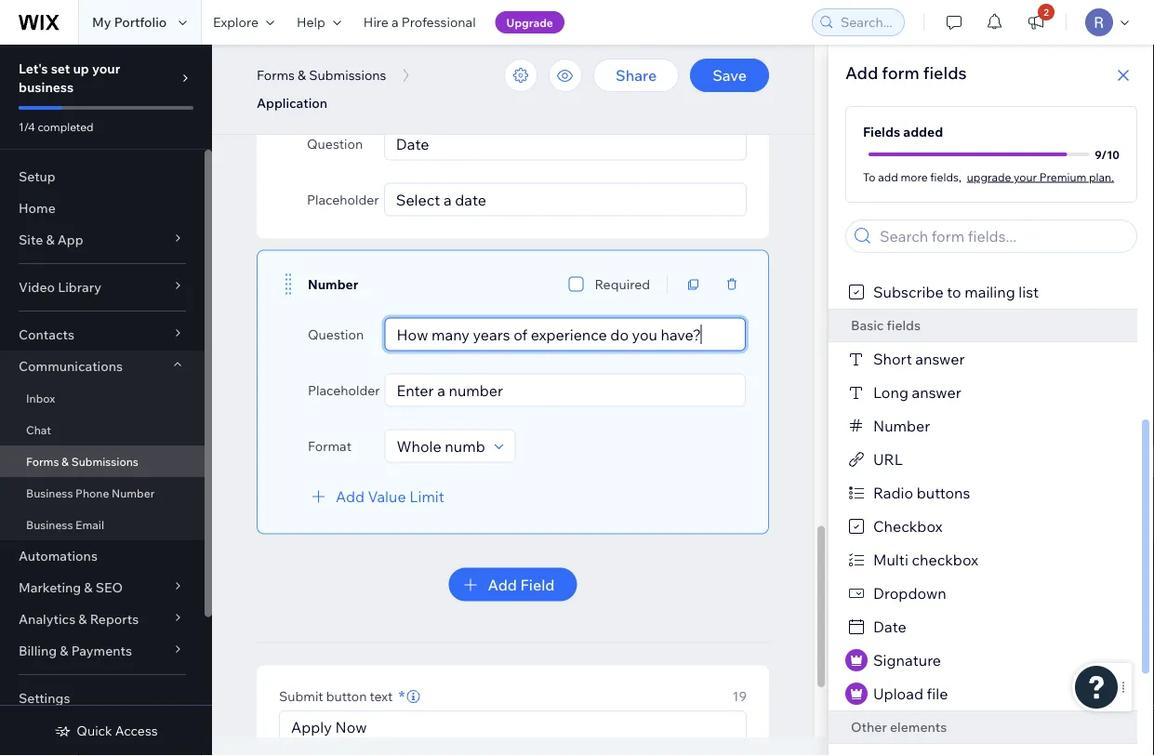 Task type: describe. For each thing, give the bounding box(es) containing it.
upgrade
[[967, 170, 1011, 184]]

settings link
[[0, 683, 205, 714]]

placeholder for number
[[308, 382, 380, 398]]

& for 'marketing & seo' popup button
[[84, 579, 93, 596]]

upload file
[[873, 685, 948, 703]]

home link
[[0, 193, 205, 224]]

help
[[297, 14, 325, 30]]

1/4
[[19, 120, 35, 133]]

site & app
[[19, 232, 83, 248]]

1/4 completed
[[19, 120, 94, 133]]

add value limit button
[[308, 485, 444, 507]]

my
[[92, 14, 111, 30]]

0 vertical spatial number
[[308, 276, 358, 292]]

add for add field
[[488, 575, 517, 594]]

save
[[713, 66, 747, 85]]

short
[[873, 350, 912, 368]]

add form fields
[[846, 62, 967, 83]]

long
[[873, 383, 909, 402]]

analytics
[[19, 611, 76, 627]]

9
[[1095, 147, 1102, 161]]

upgrade
[[507, 15, 553, 29]]

list
[[1019, 283, 1039, 301]]

video
[[19, 279, 55, 295]]

hire
[[364, 14, 389, 30]]

marketing
[[19, 579, 81, 596]]

completed
[[38, 120, 94, 133]]

setup link
[[0, 161, 205, 193]]

submissions for 'forms & submissions' button
[[309, 67, 386, 83]]

multi
[[873, 551, 909, 569]]

site & app button
[[0, 224, 205, 256]]

file
[[927, 685, 948, 703]]

business email
[[26, 518, 104, 532]]

up
[[73, 60, 89, 77]]

short answer
[[873, 350, 965, 368]]

my portfolio
[[92, 14, 167, 30]]

video library
[[19, 279, 101, 295]]

analytics & reports
[[19, 611, 139, 627]]

upload
[[873, 685, 924, 703]]

1 horizontal spatial your
[[1014, 170, 1037, 184]]

automations
[[19, 548, 98, 564]]

application button
[[247, 89, 337, 117]]

added
[[903, 124, 943, 140]]

hire a professional link
[[352, 0, 487, 45]]

basic fields
[[851, 317, 921, 333]]

e.g., Submit field
[[286, 712, 740, 743]]

business phone number
[[26, 486, 155, 500]]

add field button
[[449, 568, 577, 601]]

0 vertical spatial fields
[[923, 62, 967, 83]]

video library button
[[0, 272, 205, 303]]

other elements
[[851, 719, 947, 735]]

checkbox
[[912, 551, 978, 569]]

analytics & reports button
[[0, 604, 205, 635]]

let's set up your business
[[19, 60, 120, 95]]

contacts button
[[0, 319, 205, 351]]

fields
[[863, 124, 900, 140]]

help button
[[286, 0, 352, 45]]

answer for long answer
[[912, 383, 962, 402]]

contacts
[[19, 326, 74, 343]]

number inside sidebar 'element'
[[112, 486, 155, 500]]

submissions for forms & submissions link
[[71, 454, 138, 468]]

9 / 10
[[1095, 147, 1120, 161]]

portfolio
[[114, 14, 167, 30]]

plan.
[[1089, 170, 1114, 184]]

fields,
[[931, 170, 962, 184]]

forms & submissions link
[[0, 446, 205, 477]]

settings
[[19, 690, 70, 706]]

other
[[851, 719, 887, 735]]

submit
[[279, 688, 323, 705]]

dropdown
[[873, 584, 947, 603]]

1 vertical spatial add placeholder text… field
[[391, 374, 739, 406]]

business
[[19, 79, 74, 95]]

& for billing & payments dropdown button
[[60, 643, 68, 659]]

inbox link
[[0, 382, 205, 414]]

0 vertical spatial type your question here... field
[[391, 128, 740, 160]]

Search... field
[[835, 9, 899, 35]]

hire a professional
[[364, 14, 476, 30]]

billing
[[19, 643, 57, 659]]

*
[[399, 686, 405, 707]]

question for date
[[307, 135, 363, 152]]

to add more fields, upgrade your premium plan.
[[863, 170, 1114, 184]]

0 vertical spatial add placeholder text… field
[[391, 184, 740, 215]]

quick
[[77, 723, 112, 739]]

/
[[1102, 147, 1107, 161]]

fields added
[[863, 124, 943, 140]]

to
[[863, 170, 876, 184]]

inbox
[[26, 391, 55, 405]]



Task type: vqa. For each thing, say whether or not it's contained in the screenshot.
add placeholder text… FIELD
yes



Task type: locate. For each thing, give the bounding box(es) containing it.
email
[[75, 518, 104, 532]]

1 horizontal spatial number
[[308, 276, 358, 292]]

2 horizontal spatial add
[[846, 62, 878, 83]]

0 vertical spatial submissions
[[309, 67, 386, 83]]

forms & submissions for forms & submissions link
[[26, 454, 138, 468]]

& inside "popup button"
[[46, 232, 55, 248]]

fields down subscribe
[[887, 317, 921, 333]]

1 vertical spatial question
[[308, 326, 364, 342]]

& inside button
[[298, 67, 306, 83]]

url
[[873, 450, 903, 469]]

0 vertical spatial date
[[307, 85, 336, 102]]

1 vertical spatial submissions
[[71, 454, 138, 468]]

site
[[19, 232, 43, 248]]

0 horizontal spatial add
[[336, 487, 365, 506]]

1 vertical spatial business
[[26, 518, 73, 532]]

fields right form
[[923, 62, 967, 83]]

forms & submissions inside button
[[257, 67, 386, 83]]

& for site & app "popup button"
[[46, 232, 55, 248]]

submissions up business phone number link
[[71, 454, 138, 468]]

text
[[370, 688, 393, 705]]

19
[[733, 688, 747, 705]]

submissions down the hire
[[309, 67, 386, 83]]

forms & submissions inside forms & submissions link
[[26, 454, 138, 468]]

buttons
[[917, 484, 971, 502]]

quick access button
[[54, 723, 158, 739]]

& for forms & submissions link
[[61, 454, 69, 468]]

billing & payments button
[[0, 635, 205, 667]]

business
[[26, 486, 73, 500], [26, 518, 73, 532]]

add value limit
[[336, 487, 444, 506]]

share
[[616, 66, 657, 85]]

business for business email
[[26, 518, 73, 532]]

basic
[[851, 317, 884, 333]]

submit button text *
[[279, 686, 405, 707]]

forms for 'forms & submissions' button
[[257, 67, 295, 83]]

question for number
[[308, 326, 364, 342]]

forms & submissions
[[257, 67, 386, 83], [26, 454, 138, 468]]

0 horizontal spatial forms
[[26, 454, 59, 468]]

add
[[878, 170, 898, 184]]

& right billing
[[60, 643, 68, 659]]

0 horizontal spatial your
[[92, 60, 120, 77]]

chat
[[26, 423, 51, 437]]

limit
[[410, 487, 444, 506]]

0 vertical spatial business
[[26, 486, 73, 500]]

business for business phone number
[[26, 486, 73, 500]]

1 horizontal spatial forms & submissions
[[257, 67, 386, 83]]

forms & submissions up application
[[257, 67, 386, 83]]

format
[[308, 438, 352, 454]]

communications
[[19, 358, 123, 374]]

checkbox
[[873, 517, 943, 536]]

add for add value limit
[[336, 487, 365, 506]]

to
[[947, 283, 961, 301]]

access
[[115, 723, 158, 739]]

library
[[58, 279, 101, 295]]

1 vertical spatial answer
[[912, 383, 962, 402]]

Add placeholder text… field
[[391, 184, 740, 215], [391, 374, 739, 406]]

0 vertical spatial forms & submissions
[[257, 67, 386, 83]]

mailing
[[965, 283, 1015, 301]]

your inside let's set up your business
[[92, 60, 120, 77]]

date down 'help' button
[[307, 85, 336, 102]]

0 vertical spatial placeholder
[[307, 191, 379, 207]]

Search form fields... field
[[874, 220, 1131, 252]]

1 vertical spatial add
[[336, 487, 365, 506]]

let's
[[19, 60, 48, 77]]

1 horizontal spatial fields
[[923, 62, 967, 83]]

add left form
[[846, 62, 878, 83]]

0 horizontal spatial number
[[112, 486, 155, 500]]

forms & submissions for 'forms & submissions' button
[[257, 67, 386, 83]]

2 horizontal spatial number
[[873, 417, 930, 435]]

0 vertical spatial your
[[92, 60, 120, 77]]

explore
[[213, 14, 259, 30]]

set
[[51, 60, 70, 77]]

1 vertical spatial placeholder
[[308, 382, 380, 398]]

1 vertical spatial forms
[[26, 454, 59, 468]]

1 vertical spatial fields
[[887, 317, 921, 333]]

home
[[19, 200, 56, 216]]

forms up application
[[257, 67, 295, 83]]

question
[[307, 135, 363, 152], [308, 326, 364, 342]]

placeholder
[[307, 191, 379, 207], [308, 382, 380, 398]]

& right site
[[46, 232, 55, 248]]

forms
[[257, 67, 295, 83], [26, 454, 59, 468]]

1 vertical spatial your
[[1014, 170, 1037, 184]]

None checkbox
[[569, 273, 584, 295]]

& left reports
[[78, 611, 87, 627]]

2 vertical spatial number
[[112, 486, 155, 500]]

forms for forms & submissions link
[[26, 454, 59, 468]]

answer for short answer
[[916, 350, 965, 368]]

0 vertical spatial required
[[596, 85, 651, 101]]

1 vertical spatial forms & submissions
[[26, 454, 138, 468]]

business up automations
[[26, 518, 73, 532]]

application
[[257, 95, 328, 111]]

submissions inside sidebar 'element'
[[71, 454, 138, 468]]

subscribe to mailing list
[[873, 283, 1039, 301]]

required for number
[[595, 276, 650, 292]]

share button
[[593, 59, 679, 92]]

1 business from the top
[[26, 486, 73, 500]]

button
[[326, 688, 367, 705]]

1 horizontal spatial submissions
[[309, 67, 386, 83]]

add
[[846, 62, 878, 83], [336, 487, 365, 506], [488, 575, 517, 594]]

upgrade button
[[495, 11, 564, 33]]

2 business from the top
[[26, 518, 73, 532]]

marketing & seo
[[19, 579, 123, 596]]

business phone number link
[[0, 477, 205, 509]]

field
[[520, 575, 555, 594]]

forms down chat
[[26, 454, 59, 468]]

your right up
[[92, 60, 120, 77]]

add field
[[488, 575, 555, 594]]

elements
[[890, 719, 947, 735]]

0 horizontal spatial date
[[307, 85, 336, 102]]

None checkbox
[[570, 82, 585, 105]]

payments
[[71, 643, 132, 659]]

business up 'business email'
[[26, 486, 73, 500]]

forms & submissions up business phone number
[[26, 454, 138, 468]]

premium
[[1040, 170, 1087, 184]]

date
[[307, 85, 336, 102], [873, 618, 907, 636]]

date up signature
[[873, 618, 907, 636]]

2 button
[[1016, 0, 1057, 45]]

2
[[1044, 6, 1049, 18]]

add left value at bottom left
[[336, 487, 365, 506]]

save button
[[690, 59, 769, 92]]

seo
[[96, 579, 123, 596]]

answer down short answer
[[912, 383, 962, 402]]

0 horizontal spatial submissions
[[71, 454, 138, 468]]

1 horizontal spatial date
[[873, 618, 907, 636]]

submissions inside button
[[309, 67, 386, 83]]

0 horizontal spatial forms & submissions
[[26, 454, 138, 468]]

& for analytics & reports dropdown button
[[78, 611, 87, 627]]

forms inside button
[[257, 67, 295, 83]]

professional
[[402, 14, 476, 30]]

2 vertical spatial add
[[488, 575, 517, 594]]

billing & payments
[[19, 643, 132, 659]]

0 horizontal spatial fields
[[887, 317, 921, 333]]

required for date
[[596, 85, 651, 101]]

0 vertical spatial add
[[846, 62, 878, 83]]

0 vertical spatial answer
[[916, 350, 965, 368]]

add inside button
[[488, 575, 517, 594]]

0 vertical spatial question
[[307, 135, 363, 152]]

1 vertical spatial type your question here... field
[[391, 319, 739, 350]]

answer up long answer
[[916, 350, 965, 368]]

Type your question here... field
[[391, 128, 740, 160], [391, 319, 739, 350]]

0 vertical spatial forms
[[257, 67, 295, 83]]

& left seo
[[84, 579, 93, 596]]

required
[[596, 85, 651, 101], [595, 276, 650, 292]]

forms inside sidebar 'element'
[[26, 454, 59, 468]]

long answer
[[873, 383, 962, 402]]

business email link
[[0, 509, 205, 540]]

1 horizontal spatial add
[[488, 575, 517, 594]]

more
[[901, 170, 928, 184]]

forms & submissions button
[[247, 61, 396, 89]]

& for 'forms & submissions' button
[[298, 67, 306, 83]]

placeholder for date
[[307, 191, 379, 207]]

sidebar element
[[0, 45, 212, 756]]

add for add form fields
[[846, 62, 878, 83]]

1 vertical spatial date
[[873, 618, 907, 636]]

a
[[392, 14, 399, 30]]

number
[[308, 276, 358, 292], [873, 417, 930, 435], [112, 486, 155, 500]]

& inside popup button
[[84, 579, 93, 596]]

chat link
[[0, 414, 205, 446]]

quick access
[[77, 723, 158, 739]]

& up application
[[298, 67, 306, 83]]

your right upgrade
[[1014, 170, 1037, 184]]

& up business phone number
[[61, 454, 69, 468]]

add left field
[[488, 575, 517, 594]]

value
[[368, 487, 406, 506]]

1 vertical spatial number
[[873, 417, 930, 435]]

None field
[[391, 430, 489, 462]]

signature
[[873, 651, 941, 670]]

1 horizontal spatial forms
[[257, 67, 295, 83]]

radio
[[873, 484, 914, 502]]

subscribe
[[873, 283, 944, 301]]

form
[[882, 62, 920, 83]]

radio buttons
[[873, 484, 971, 502]]

add inside button
[[336, 487, 365, 506]]

1 vertical spatial required
[[595, 276, 650, 292]]



